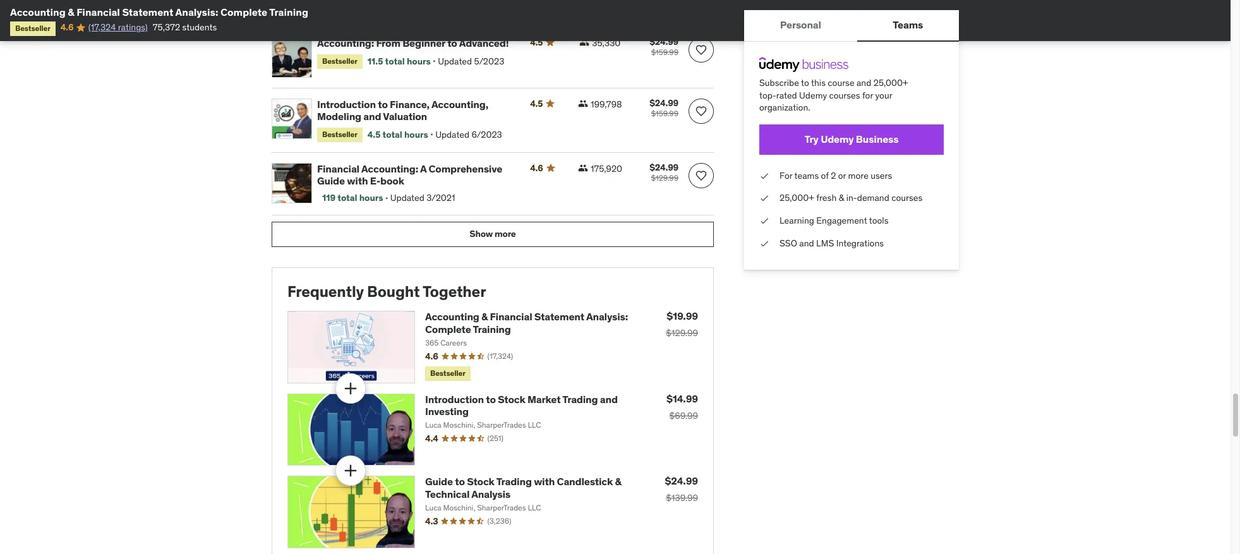 Task type: locate. For each thing, give the bounding box(es) containing it.
$24.99 $159.99 for introduction to finance, accounting, modeling and valuation
[[650, 97, 679, 118]]

&
[[68, 6, 74, 18], [839, 192, 844, 204], [482, 311, 488, 323], [615, 475, 622, 488]]

trading up the (3,236)
[[497, 475, 532, 488]]

for
[[863, 89, 873, 101]]

hours for finance,
[[404, 129, 428, 140]]

courses right demand
[[892, 192, 923, 204]]

financial inside accounting & financial statement analysis: complete training 365 careers
[[490, 311, 532, 323]]

1 horizontal spatial guide
[[425, 475, 453, 488]]

0 vertical spatial hours
[[407, 55, 431, 67]]

0 vertical spatial more
[[849, 170, 869, 181]]

to for introduction to finance, accounting, modeling and valuation
[[378, 98, 388, 111]]

introduction
[[317, 98, 376, 111], [425, 393, 484, 406]]

1 horizontal spatial complete
[[425, 323, 471, 335]]

with left "candlestick"
[[534, 475, 555, 488]]

0 horizontal spatial analysis:
[[175, 6, 218, 18]]

hours
[[407, 55, 431, 67], [404, 129, 428, 140], [359, 192, 383, 204]]

updated down advanced! at the left top of the page
[[438, 55, 472, 67]]

1 $24.99 $159.99 from the top
[[650, 36, 679, 57]]

2 $159.99 from the top
[[651, 109, 679, 118]]

and
[[857, 77, 872, 88], [364, 110, 381, 123], [800, 237, 814, 249], [600, 393, 618, 406]]

total
[[385, 55, 405, 67], [383, 129, 402, 140], [338, 192, 357, 204]]

1 vertical spatial 25,000+
[[780, 192, 815, 204]]

1 vertical spatial introduction
[[425, 393, 484, 406]]

2 moschini, from the top
[[443, 503, 475, 512]]

wishlist image
[[695, 44, 708, 56], [695, 105, 708, 118]]

guide up 4.3
[[425, 475, 453, 488]]

$129.99 inside $24.99 $129.99
[[651, 173, 679, 183]]

2 sharpertrades from the top
[[477, 503, 526, 512]]

0 vertical spatial statement
[[122, 6, 173, 18]]

0 vertical spatial training
[[269, 6, 308, 18]]

trading right market
[[563, 393, 598, 406]]

luca inside guide to stock trading with candlestick & technical analysis luca moschini, sharpertrades llc
[[425, 503, 442, 512]]

& inside accounting & financial statement analysis: complete training 365 careers
[[482, 311, 488, 323]]

xsmall image left 199,798
[[578, 99, 588, 109]]

show more
[[470, 228, 516, 240]]

0 horizontal spatial financial
[[77, 6, 120, 18]]

llc
[[528, 420, 541, 430], [528, 503, 541, 512]]

llc inside introduction to stock market trading and investing luca moschini, sharpertrades llc
[[528, 420, 541, 430]]

course
[[828, 77, 855, 88]]

(17,324)
[[488, 351, 513, 361]]

4.6 for (17,324 ratings)
[[61, 22, 73, 33]]

365
[[425, 338, 439, 347]]

0 vertical spatial total
[[385, 55, 405, 67]]

0 horizontal spatial training
[[269, 6, 308, 18]]

xsmall image left 35,330
[[580, 37, 590, 47]]

1 $159.99 from the top
[[651, 47, 679, 57]]

subscribe
[[760, 77, 799, 88]]

complete inside accounting & financial statement analysis: complete training 365 careers
[[425, 323, 471, 335]]

2 horizontal spatial financial
[[490, 311, 532, 323]]

xsmall image left sso
[[760, 237, 770, 250]]

1 horizontal spatial statement
[[535, 311, 585, 323]]

2 wishlist image from the top
[[695, 105, 708, 118]]

accounting: left a
[[361, 162, 418, 175]]

total down "from"
[[385, 55, 405, 67]]

1 vertical spatial complete
[[425, 323, 471, 335]]

0 horizontal spatial complete
[[221, 6, 267, 18]]

1 horizontal spatial xsmall image
[[760, 215, 770, 227]]

1 moschini, from the top
[[443, 420, 475, 430]]

stock
[[498, 393, 526, 406], [467, 475, 495, 488]]

financial
[[77, 6, 120, 18], [317, 162, 360, 175], [490, 311, 532, 323]]

1 vertical spatial $24.99 $159.99
[[650, 97, 679, 118]]

stock inside introduction to stock market trading and investing luca moschini, sharpertrades llc
[[498, 393, 526, 406]]

1 vertical spatial accounting
[[425, 311, 479, 323]]

training inside accounting & financial statement analysis: complete training 365 careers
[[473, 323, 511, 335]]

4.5
[[530, 37, 543, 48], [530, 98, 543, 109], [368, 129, 381, 140]]

teams
[[795, 170, 819, 181]]

accounting & financial statement analysis: complete training link
[[425, 311, 628, 335]]

1 horizontal spatial analysis:
[[586, 311, 628, 323]]

0 vertical spatial $24.99 $159.99
[[650, 36, 679, 57]]

1 luca from the top
[[425, 420, 442, 430]]

0 vertical spatial wishlist image
[[695, 44, 708, 56]]

0 vertical spatial with
[[347, 174, 368, 187]]

guide to stock trading with candlestick & technical analysis link
[[425, 475, 622, 500]]

xsmall image left for
[[760, 170, 770, 182]]

1 vertical spatial with
[[534, 475, 555, 488]]

0 horizontal spatial introduction
[[317, 98, 376, 111]]

1 vertical spatial llc
[[528, 503, 541, 512]]

25,000+ up learning
[[780, 192, 815, 204]]

updated down the "book" on the top of page
[[390, 192, 425, 204]]

0 horizontal spatial 25,000+
[[780, 192, 815, 204]]

tab list
[[744, 10, 959, 42]]

$159.99 right 35,330
[[651, 47, 679, 57]]

trading
[[563, 393, 598, 406], [497, 475, 532, 488]]

0 horizontal spatial 4.6
[[61, 22, 73, 33]]

accounting & financial statement analysis: complete training 365 careers
[[425, 311, 628, 347]]

market
[[528, 393, 561, 406]]

introduction to stock market trading and investing luca moschini, sharpertrades llc
[[425, 393, 618, 430]]

0 vertical spatial sharpertrades
[[477, 420, 526, 430]]

1 horizontal spatial 4.6
[[425, 350, 438, 362]]

xsmall image
[[578, 99, 588, 109], [578, 163, 588, 173], [760, 170, 770, 182], [760, 192, 770, 205], [760, 237, 770, 250]]

$24.99 for introduction to finance, accounting, modeling and valuation
[[650, 97, 679, 109]]

0 vertical spatial trading
[[563, 393, 598, 406]]

personal
[[780, 19, 822, 31]]

to left this
[[801, 77, 809, 88]]

stock for market
[[498, 393, 526, 406]]

hours down the e- at the left of the page
[[359, 192, 383, 204]]

2 llc from the top
[[528, 503, 541, 512]]

courses down course
[[829, 89, 861, 101]]

udemy down this
[[799, 89, 827, 101]]

to for subscribe to this course and 25,000+ top‑rated udemy courses for your organization.
[[801, 77, 809, 88]]

more right or
[[849, 170, 869, 181]]

xsmall image for 25,000+ fresh & in-demand courses
[[760, 192, 770, 205]]

accounting for accounting & financial statement analysis: complete training 365 careers
[[425, 311, 479, 323]]

xsmall image for learning engagement tools
[[760, 215, 770, 227]]

more
[[849, 170, 869, 181], [495, 228, 516, 240]]

statement inside accounting & financial statement analysis: complete training 365 careers
[[535, 311, 585, 323]]

4.5 total hours
[[368, 129, 428, 140]]

try udemy business
[[805, 133, 899, 145]]

1 vertical spatial wishlist image
[[695, 105, 708, 118]]

1 vertical spatial luca
[[425, 503, 442, 512]]

$159.99
[[651, 47, 679, 57], [651, 109, 679, 118]]

2 luca from the top
[[425, 503, 442, 512]]

2 $24.99 $159.99 from the top
[[650, 97, 679, 118]]

more right show
[[495, 228, 516, 240]]

1 vertical spatial trading
[[497, 475, 532, 488]]

0 vertical spatial accounting
[[10, 6, 66, 18]]

$24.99 for financial accounting: a comprehensive guide with e-book
[[650, 162, 679, 173]]

to for introduction to stock market trading and investing luca moschini, sharpertrades llc
[[486, 393, 496, 406]]

luca
[[425, 420, 442, 430], [425, 503, 442, 512]]

199,798
[[591, 99, 622, 110]]

1 vertical spatial more
[[495, 228, 516, 240]]

in-
[[847, 192, 857, 204]]

$24.99 right 35,330
[[650, 36, 679, 47]]

119 total hours
[[322, 192, 383, 204]]

introduction to finance, accounting, modeling and valuation link
[[317, 98, 515, 123]]

2 vertical spatial total
[[338, 192, 357, 204]]

with inside guide to stock trading with candlestick & technical analysis luca moschini, sharpertrades llc
[[534, 475, 555, 488]]

0 vertical spatial complete
[[221, 6, 267, 18]]

25,000+ inside subscribe to this course and 25,000+ top‑rated udemy courses for your organization.
[[874, 77, 909, 88]]

$129.99 left wishlist icon
[[651, 173, 679, 183]]

0 horizontal spatial guide
[[317, 174, 345, 187]]

to inside guide to stock trading with candlestick & technical analysis luca moschini, sharpertrades llc
[[455, 475, 465, 488]]

1 horizontal spatial with
[[534, 475, 555, 488]]

statement for accounting & financial statement analysis: complete training 365 careers
[[535, 311, 585, 323]]

moschini, down investing
[[443, 420, 475, 430]]

1 horizontal spatial accounting
[[425, 311, 479, 323]]

sharpertrades inside introduction to stock market trading and investing luca moschini, sharpertrades llc
[[477, 420, 526, 430]]

luca up 4.4
[[425, 420, 442, 430]]

sharpertrades
[[477, 420, 526, 430], [477, 503, 526, 512]]

udemy inside subscribe to this course and 25,000+ top‑rated udemy courses for your organization.
[[799, 89, 827, 101]]

complete for accounting & financial statement analysis: complete training 365 careers
[[425, 323, 471, 335]]

4.5 for introduction to finance, accounting, modeling and valuation
[[530, 98, 543, 109]]

1 vertical spatial stock
[[467, 475, 495, 488]]

introduction down 11.5
[[317, 98, 376, 111]]

25,000+
[[874, 77, 909, 88], [780, 192, 815, 204]]

hours down valuation at the top left
[[404, 129, 428, 140]]

0 vertical spatial xsmall image
[[580, 37, 590, 47]]

2 vertical spatial 4.6
[[425, 350, 438, 362]]

0 vertical spatial $129.99
[[651, 173, 679, 183]]

to left the 'finance,'
[[378, 98, 388, 111]]

1 llc from the top
[[528, 420, 541, 430]]

analysis: inside accounting & financial statement analysis: complete training 365 careers
[[586, 311, 628, 323]]

analysis:
[[175, 6, 218, 18], [586, 311, 628, 323]]

statement for accounting & financial statement analysis: complete training
[[122, 6, 173, 18]]

xsmall image left 175,920
[[578, 163, 588, 173]]

0 vertical spatial $159.99
[[651, 47, 679, 57]]

to
[[448, 37, 457, 49], [801, 77, 809, 88], [378, 98, 388, 111], [486, 393, 496, 406], [455, 475, 465, 488]]

$24.99 $159.99 right 35,330
[[650, 36, 679, 57]]

251 reviews element
[[488, 434, 504, 444]]

2 vertical spatial financial
[[490, 311, 532, 323]]

hours for beginner
[[407, 55, 431, 67]]

updated
[[438, 55, 472, 67], [436, 129, 470, 140], [390, 192, 425, 204]]

1 horizontal spatial 25,000+
[[874, 77, 909, 88]]

0 vertical spatial udemy
[[799, 89, 827, 101]]

to left analysis
[[455, 475, 465, 488]]

175,920
[[591, 163, 623, 174]]

0 vertical spatial 4.6
[[61, 22, 73, 33]]

0 vertical spatial llc
[[528, 420, 541, 430]]

0 vertical spatial 25,000+
[[874, 77, 909, 88]]

$129.99
[[651, 173, 679, 183], [666, 328, 698, 339]]

stock inside guide to stock trading with candlestick & technical analysis luca moschini, sharpertrades llc
[[467, 475, 495, 488]]

stock left market
[[498, 393, 526, 406]]

accounting
[[10, 6, 66, 18], [425, 311, 479, 323]]

modeling
[[317, 110, 361, 123]]

subscribe to this course and 25,000+ top‑rated udemy courses for your organization.
[[760, 77, 909, 113]]

$129.99 down $19.99
[[666, 328, 698, 339]]

1 vertical spatial training
[[473, 323, 511, 335]]

$24.99 right 199,798
[[650, 97, 679, 109]]

ratings)
[[118, 22, 148, 33]]

$129.99 for $19.99
[[666, 328, 698, 339]]

bought
[[367, 282, 420, 301]]

0 horizontal spatial stock
[[467, 475, 495, 488]]

analysis: for accounting & financial statement analysis: complete training 365 careers
[[586, 311, 628, 323]]

bestseller
[[15, 24, 50, 33], [322, 56, 358, 66], [322, 130, 358, 139], [430, 369, 466, 378]]

of
[[821, 170, 829, 181]]

with inside financial accounting: a comprehensive guide with e-book
[[347, 174, 368, 187]]

0 vertical spatial accounting:
[[317, 37, 374, 49]]

1 horizontal spatial introduction
[[425, 393, 484, 406]]

to inside subscribe to this course and 25,000+ top‑rated udemy courses for your organization.
[[801, 77, 809, 88]]

guide
[[317, 174, 345, 187], [425, 475, 453, 488]]

to inside introduction to finance, accounting, modeling and valuation
[[378, 98, 388, 111]]

0 horizontal spatial trading
[[497, 475, 532, 488]]

frequently
[[288, 282, 364, 301]]

1 vertical spatial statement
[[535, 311, 585, 323]]

financial up 119
[[317, 162, 360, 175]]

xsmall image for 199,798
[[578, 99, 588, 109]]

xsmall image left fresh
[[760, 192, 770, 205]]

0 horizontal spatial xsmall image
[[580, 37, 590, 47]]

$24.99
[[650, 36, 679, 47], [650, 97, 679, 109], [650, 162, 679, 173], [665, 475, 698, 487]]

udemy right 'try'
[[821, 133, 854, 145]]

complete
[[221, 6, 267, 18], [425, 323, 471, 335]]

total down valuation at the top left
[[383, 129, 402, 140]]

stock up the (3,236)
[[467, 475, 495, 488]]

0 horizontal spatial accounting
[[10, 6, 66, 18]]

financial up (17,324)
[[490, 311, 532, 323]]

25,000+ up your
[[874, 77, 909, 88]]

0 vertical spatial analysis:
[[175, 6, 218, 18]]

1 horizontal spatial financial
[[317, 162, 360, 175]]

0 vertical spatial financial
[[77, 6, 120, 18]]

0 vertical spatial updated
[[438, 55, 472, 67]]

guide inside guide to stock trading with candlestick & technical analysis luca moschini, sharpertrades llc
[[425, 475, 453, 488]]

financial inside financial accounting: a comprehensive guide with e-book
[[317, 162, 360, 175]]

xsmall image for sso and lms integrations
[[760, 237, 770, 250]]

2 horizontal spatial 4.6
[[530, 162, 543, 174]]

introduction inside introduction to stock market trading and investing luca moschini, sharpertrades llc
[[425, 393, 484, 406]]

your
[[876, 89, 893, 101]]

xsmall image left learning
[[760, 215, 770, 227]]

with
[[347, 174, 368, 187], [534, 475, 555, 488]]

0 vertical spatial 4.5
[[530, 37, 543, 48]]

hours down accounting: from beginner to advanced! link
[[407, 55, 431, 67]]

0 vertical spatial guide
[[317, 174, 345, 187]]

accounting: inside financial accounting: a comprehensive guide with e-book
[[361, 162, 418, 175]]

moschini, inside guide to stock trading with candlestick & technical analysis luca moschini, sharpertrades llc
[[443, 503, 475, 512]]

1 vertical spatial udemy
[[821, 133, 854, 145]]

1 vertical spatial updated
[[436, 129, 470, 140]]

moschini, down "technical"
[[443, 503, 475, 512]]

xsmall image for for teams of 2 or more users
[[760, 170, 770, 182]]

1 vertical spatial analysis:
[[586, 311, 628, 323]]

0 horizontal spatial courses
[[829, 89, 861, 101]]

1 vertical spatial total
[[383, 129, 402, 140]]

xsmall image for 175,920
[[578, 163, 588, 173]]

0 horizontal spatial statement
[[122, 6, 173, 18]]

financial up (17,324
[[77, 6, 120, 18]]

$159.99 up $24.99 $129.99
[[651, 109, 679, 118]]

1 wishlist image from the top
[[695, 44, 708, 56]]

udemy
[[799, 89, 827, 101], [821, 133, 854, 145]]

tools
[[869, 215, 889, 226]]

xsmall image
[[580, 37, 590, 47], [760, 215, 770, 227]]

1 vertical spatial financial
[[317, 162, 360, 175]]

1 vertical spatial $159.99
[[651, 109, 679, 118]]

$24.99 $129.99
[[650, 162, 679, 183]]

1 vertical spatial courses
[[892, 192, 923, 204]]

sharpertrades up the (3,236)
[[477, 503, 526, 512]]

with left the e- at the left of the page
[[347, 174, 368, 187]]

11.5
[[368, 55, 383, 67]]

to inside introduction to stock market trading and investing luca moschini, sharpertrades llc
[[486, 393, 496, 406]]

accounting inside accounting & financial statement analysis: complete training 365 careers
[[425, 311, 479, 323]]

0 vertical spatial stock
[[498, 393, 526, 406]]

1 vertical spatial 4.5
[[530, 98, 543, 109]]

1 vertical spatial sharpertrades
[[477, 503, 526, 512]]

1 vertical spatial accounting:
[[361, 162, 418, 175]]

to up (251)
[[486, 393, 496, 406]]

introduction up 4.4
[[425, 393, 484, 406]]

0 vertical spatial luca
[[425, 420, 442, 430]]

25,000+ fresh & in-demand courses
[[780, 192, 923, 204]]

llc down guide to stock trading with candlestick & technical analysis link
[[528, 503, 541, 512]]

$24.99 $159.99 right 199,798
[[650, 97, 679, 118]]

1 vertical spatial guide
[[425, 475, 453, 488]]

updated down 'accounting,'
[[436, 129, 470, 140]]

wishlist image
[[695, 169, 708, 182]]

1 horizontal spatial training
[[473, 323, 511, 335]]

0 horizontal spatial with
[[347, 174, 368, 187]]

(3,236)
[[488, 516, 512, 525]]

1 vertical spatial xsmall image
[[760, 215, 770, 227]]

luca inside introduction to stock market trading and investing luca moschini, sharpertrades llc
[[425, 420, 442, 430]]

0 vertical spatial courses
[[829, 89, 861, 101]]

1 sharpertrades from the top
[[477, 420, 526, 430]]

0 horizontal spatial more
[[495, 228, 516, 240]]

$24.99 $159.99
[[650, 36, 679, 57], [650, 97, 679, 118]]

llc down introduction to stock market trading and investing link
[[528, 420, 541, 430]]

17324 reviews element
[[488, 351, 513, 362]]

0 vertical spatial moschini,
[[443, 420, 475, 430]]

introduction inside introduction to finance, accounting, modeling and valuation
[[317, 98, 376, 111]]

beginner
[[403, 37, 445, 49]]

0 vertical spatial introduction
[[317, 98, 376, 111]]

1 horizontal spatial trading
[[563, 393, 598, 406]]

$24.99 left wishlist icon
[[650, 162, 679, 173]]

tab list containing personal
[[744, 10, 959, 42]]

sharpertrades inside guide to stock trading with candlestick & technical analysis luca moschini, sharpertrades llc
[[477, 503, 526, 512]]

1 horizontal spatial stock
[[498, 393, 526, 406]]

courses
[[829, 89, 861, 101], [892, 192, 923, 204]]

organization.
[[760, 102, 811, 113]]

luca up 4.3
[[425, 503, 442, 512]]

accounting:
[[317, 37, 374, 49], [361, 162, 418, 175]]

total for to
[[383, 129, 402, 140]]

accounting: up 11.5
[[317, 37, 374, 49]]

sso
[[780, 237, 798, 249]]

sharpertrades up (251)
[[477, 420, 526, 430]]

$24.99 $159.99 for accounting: from beginner to advanced!
[[650, 36, 679, 57]]

analysis
[[472, 488, 511, 500]]

guide up 119
[[317, 174, 345, 187]]

1 vertical spatial moschini,
[[443, 503, 475, 512]]

total right 119
[[338, 192, 357, 204]]

1 vertical spatial $129.99
[[666, 328, 698, 339]]

1 vertical spatial hours
[[404, 129, 428, 140]]



Task type: vqa. For each thing, say whether or not it's contained in the screenshot.
course, for courses,
no



Task type: describe. For each thing, give the bounding box(es) containing it.
introduction to finance, accounting, modeling and valuation
[[317, 98, 488, 123]]

try
[[805, 133, 819, 145]]

more inside button
[[495, 228, 516, 240]]

training for accounting & financial statement analysis: complete training 365 careers
[[473, 323, 511, 335]]

teams
[[893, 19, 924, 31]]

4.4
[[425, 433, 438, 444]]

2
[[831, 170, 836, 181]]

4.3
[[425, 515, 438, 527]]

updated for accounting,
[[436, 129, 470, 140]]

1 horizontal spatial courses
[[892, 192, 923, 204]]

sso and lms integrations
[[780, 237, 884, 249]]

$24.99 up the "$139.99"
[[665, 475, 698, 487]]

and inside introduction to finance, accounting, modeling and valuation
[[364, 110, 381, 123]]

updated 6/2023
[[436, 129, 502, 140]]

$159.99 for accounting: from beginner to advanced!
[[651, 47, 679, 57]]

introduction to stock market trading and investing link
[[425, 393, 618, 418]]

learning
[[780, 215, 815, 226]]

investing
[[425, 405, 469, 418]]

accounting for accounting & financial statement analysis: complete training
[[10, 6, 66, 18]]

e-
[[370, 174, 381, 187]]

2 vertical spatial updated
[[390, 192, 425, 204]]

careers
[[441, 338, 467, 347]]

candlestick
[[557, 475, 613, 488]]

35,330
[[592, 37, 621, 49]]

complete for accounting & financial statement analysis: complete training
[[221, 6, 267, 18]]

$14.99 $69.99
[[667, 392, 698, 421]]

to for guide to stock trading with candlestick & technical analysis luca moschini, sharpertrades llc
[[455, 475, 465, 488]]

11.5 total hours
[[368, 55, 431, 67]]

$24.99 $139.99
[[665, 475, 698, 504]]

to up updated 5/2023
[[448, 37, 457, 49]]

moschini, inside introduction to stock market trading and investing luca moschini, sharpertrades llc
[[443, 420, 475, 430]]

guide inside financial accounting: a comprehensive guide with e-book
[[317, 174, 345, 187]]

for teams of 2 or more users
[[780, 170, 893, 181]]

2 vertical spatial hours
[[359, 192, 383, 204]]

xsmall image for 35,330
[[580, 37, 590, 47]]

stock for trading
[[467, 475, 495, 488]]

updated 5/2023
[[438, 55, 505, 67]]

trading inside guide to stock trading with candlestick & technical analysis luca moschini, sharpertrades llc
[[497, 475, 532, 488]]

show more button
[[272, 222, 714, 247]]

$159.99 for introduction to finance, accounting, modeling and valuation
[[651, 109, 679, 118]]

$129.99 for $24.99
[[651, 173, 679, 183]]

financial accounting: a comprehensive guide with e-book
[[317, 162, 503, 187]]

wishlist image for introduction to finance, accounting, modeling and valuation
[[695, 105, 708, 118]]

financial for accounting & financial statement analysis: complete training
[[77, 6, 120, 18]]

analysis: for accounting & financial statement analysis: complete training
[[175, 6, 218, 18]]

guide to stock trading with candlestick & technical analysis luca moschini, sharpertrades llc
[[425, 475, 622, 512]]

for
[[780, 170, 793, 181]]

llc inside guide to stock trading with candlestick & technical analysis luca moschini, sharpertrades llc
[[528, 503, 541, 512]]

and inside subscribe to this course and 25,000+ top‑rated udemy courses for your organization.
[[857, 77, 872, 88]]

$139.99
[[666, 493, 698, 504]]

valuation
[[383, 110, 427, 123]]

75,372
[[153, 22, 180, 33]]

students
[[182, 22, 217, 33]]

frequently bought together
[[288, 282, 486, 301]]

5/2023
[[474, 55, 505, 67]]

together
[[423, 282, 486, 301]]

financial accounting: a comprehensive guide with e-book link
[[317, 162, 515, 187]]

$24.99 for accounting: from beginner to advanced!
[[650, 36, 679, 47]]

updated 3/2021
[[390, 192, 455, 204]]

learning engagement tools
[[780, 215, 889, 226]]

accounting: from beginner to advanced! link
[[317, 37, 515, 49]]

a
[[420, 162, 427, 175]]

technical
[[425, 488, 470, 500]]

wishlist image for accounting: from beginner to advanced!
[[695, 44, 708, 56]]

demand
[[857, 192, 890, 204]]

updated for to
[[438, 55, 472, 67]]

udemy business image
[[760, 57, 849, 72]]

users
[[871, 170, 893, 181]]

personal button
[[744, 10, 857, 40]]

$69.99
[[670, 410, 698, 421]]

$19.99 $129.99
[[666, 310, 698, 339]]

accounting: inside accounting: from beginner to advanced! link
[[317, 37, 374, 49]]

integrations
[[837, 237, 884, 249]]

top‑rated
[[760, 89, 797, 101]]

(251)
[[488, 434, 504, 443]]

finance,
[[390, 98, 430, 111]]

advanced!
[[459, 37, 509, 49]]

$14.99
[[667, 392, 698, 405]]

training for accounting & financial statement analysis: complete training
[[269, 6, 308, 18]]

& inside guide to stock trading with candlestick & technical analysis luca moschini, sharpertrades llc
[[615, 475, 622, 488]]

accounting,
[[432, 98, 488, 111]]

75,372 students
[[153, 22, 217, 33]]

try udemy business link
[[760, 124, 944, 155]]

1 horizontal spatial more
[[849, 170, 869, 181]]

and inside introduction to stock market trading and investing luca moschini, sharpertrades llc
[[600, 393, 618, 406]]

lms
[[817, 237, 834, 249]]

$19.99
[[667, 310, 698, 323]]

3236 reviews element
[[488, 516, 512, 527]]

introduction for valuation
[[317, 98, 376, 111]]

or
[[838, 170, 846, 181]]

6/2023
[[472, 129, 502, 140]]

2 vertical spatial 4.5
[[368, 129, 381, 140]]

teams button
[[857, 10, 959, 40]]

total for from
[[385, 55, 405, 67]]

3/2021
[[427, 192, 455, 204]]

4.6 for (17,324)
[[425, 350, 438, 362]]

from
[[376, 37, 401, 49]]

comprehensive
[[429, 162, 503, 175]]

business
[[856, 133, 899, 145]]

financial for accounting & financial statement analysis: complete training 365 careers
[[490, 311, 532, 323]]

fresh
[[817, 192, 837, 204]]

engagement
[[817, 215, 868, 226]]

trading inside introduction to stock market trading and investing luca moschini, sharpertrades llc
[[563, 393, 598, 406]]

(17,324 ratings)
[[88, 22, 148, 33]]

1 vertical spatial 4.6
[[530, 162, 543, 174]]

4.5 for accounting: from beginner to advanced!
[[530, 37, 543, 48]]

accounting & financial statement analysis: complete training
[[10, 6, 308, 18]]

introduction for investing
[[425, 393, 484, 406]]

courses inside subscribe to this course and 25,000+ top‑rated udemy courses for your organization.
[[829, 89, 861, 101]]

accounting: from beginner to advanced!
[[317, 37, 509, 49]]

119
[[322, 192, 336, 204]]

show
[[470, 228, 493, 240]]



